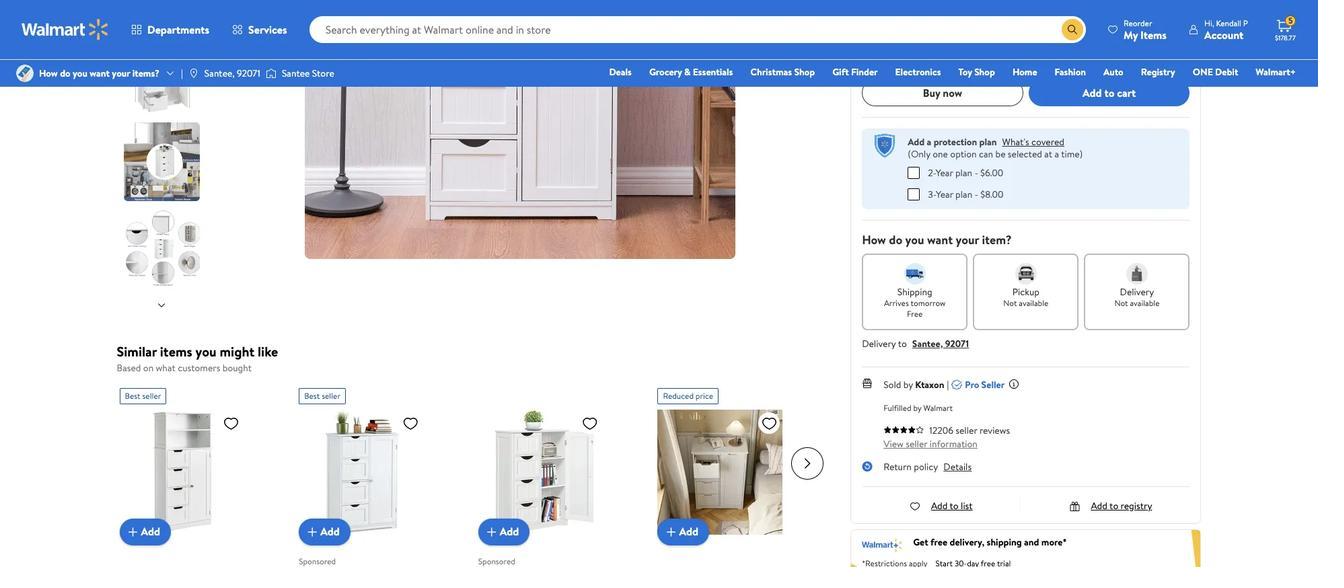 Task type: vqa. For each thing, say whether or not it's contained in the screenshot.
schedule an appointment
no



Task type: describe. For each thing, give the bounding box(es) containing it.
intent image for shipping image
[[904, 263, 926, 284]]

12206
[[929, 424, 954, 437]]

you for how do you want your items?
[[73, 67, 87, 80]]

not for delivery
[[1115, 297, 1128, 309]]

price
[[862, 55, 880, 67]]

get free delivery, shipping and more*
[[913, 536, 1067, 549]]

ktaxon wooden bathroom floor cabinet,side storage organizer cabinet with 4 drawers,1 cupboard & 2-shelves,mdf,white - image 4 of 14 image
[[123, 122, 202, 201]]

how for how do you want your items?
[[39, 67, 58, 80]]

year for 2-
[[936, 166, 953, 179]]

debit
[[1215, 65, 1238, 79]]

2-
[[928, 166, 936, 179]]

be
[[996, 147, 1006, 161]]

plan for $8.00
[[956, 187, 973, 201]]

1 product group from the left
[[119, 383, 269, 567]]

add to cart image
[[125, 524, 141, 540]]

delivery for to
[[862, 337, 896, 350]]

best for first "product" group
[[125, 390, 140, 401]]

best seller for costway wooden 4 drawer bathroom cabinet storage cupboard 2 shelves free standing white image
[[304, 390, 341, 401]]

want for item?
[[927, 231, 953, 248]]

christmas shop link
[[744, 65, 821, 79]]

deals
[[609, 65, 632, 79]]

buy now
[[923, 85, 962, 100]]

- for $8.00
[[975, 187, 978, 201]]

bought
[[223, 361, 252, 375]]

12206 seller reviews
[[929, 424, 1010, 437]]

add to registry
[[1091, 499, 1152, 512]]

essentials
[[693, 65, 733, 79]]

intent image for delivery image
[[1126, 263, 1148, 284]]

add button for vebreda wooden 4 drawer bathroom cabinet storage cupboard 2 shelves free standing, white image
[[478, 518, 530, 545]]

ktaxon wooden bathroom floor cabinet,side storage organizer cabinet with 4 drawers,1 cupboard & 2-shelves,mdf,white image
[[305, 0, 736, 259]]

next slide for similar items you might like list image
[[791, 447, 824, 479]]

fulfilled by walmart
[[884, 402, 953, 414]]

free
[[931, 536, 948, 549]]

&
[[684, 65, 691, 79]]

shipping arrives tomorrow free
[[884, 285, 946, 319]]

best for third "product" group from the right
[[304, 390, 320, 401]]

home
[[1013, 65, 1037, 79]]

add to list
[[931, 499, 973, 512]]

shipping
[[987, 536, 1022, 549]]

4 product group from the left
[[658, 383, 808, 567]]

delivery not available
[[1115, 285, 1160, 309]]

items?
[[132, 67, 159, 80]]

 image for santee, 92071
[[188, 68, 199, 79]]

reduced price
[[663, 390, 713, 401]]

add to cart button
[[1029, 79, 1190, 106]]

toy shop
[[959, 65, 995, 79]]

ktaxon wooden bathroom floor cabinet,side storage organizer cabinet with 4 drawers,1 cupboard & 2-shelves,mdf,white - image 5 of 14 image
[[123, 209, 202, 288]]

not for pickup
[[1004, 297, 1017, 309]]

registry
[[1121, 499, 1152, 512]]

2 add to cart image from the left
[[484, 524, 500, 540]]

how do you want your item?
[[862, 231, 1012, 248]]

0 vertical spatial santee,
[[204, 67, 235, 80]]

how for how do you want your item?
[[862, 231, 886, 248]]

3-year plan - $8.00
[[928, 187, 1004, 201]]

details
[[944, 460, 972, 473]]

$67.99
[[904, 8, 955, 34]]

items
[[160, 343, 192, 361]]

3-
[[928, 187, 936, 201]]

by for fulfilled
[[913, 402, 922, 414]]

legal information image
[[964, 55, 975, 66]]

to for santee,
[[898, 337, 907, 350]]

seller
[[982, 378, 1005, 391]]

option
[[950, 147, 977, 161]]

by for sold
[[904, 378, 913, 391]]

1 horizontal spatial a
[[1055, 147, 1059, 161]]

walmart
[[924, 402, 953, 414]]

add to favorites list, ktaxon freestanding bathroom floor cabinet, multipurpose storage cabinet with 4 drawers, 1 cupboard & adjustable shelves for kitchen living room bedroom, white image
[[223, 415, 239, 432]]

what's
[[1002, 135, 1029, 149]]

you for similar items you might like based on what customers bought
[[195, 343, 217, 361]]

santee, 92071 button
[[912, 337, 969, 350]]

add to registry button
[[1070, 499, 1152, 512]]

$8.00
[[981, 187, 1004, 201]]

pro
[[965, 378, 979, 391]]

0 vertical spatial |
[[181, 67, 183, 80]]

sold
[[884, 378, 901, 391]]

policy
[[914, 460, 938, 473]]

plan for $6.00
[[955, 166, 972, 179]]

purchased
[[903, 55, 938, 67]]

add a protection plan what's covered (only one option can be selected at a time)
[[908, 135, 1083, 161]]

aiho 33.5 "h wooden bathroom floor cabinet with 4 drawers and 1 door for bathroom, kitchen, bedroom - white image
[[658, 409, 783, 535]]

to for list
[[950, 499, 959, 512]]

add button for costway wooden 4 drawer bathroom cabinet storage cupboard 2 shelves free standing white image
[[299, 518, 350, 545]]

delivery for not
[[1120, 285, 1154, 298]]

at
[[1045, 147, 1053, 161]]

do for how do you want your items?
[[60, 67, 70, 80]]

add to cart image for best
[[304, 524, 320, 540]]

add to favorites list, aiho 33.5 "h wooden bathroom floor cabinet with 4 drawers and 1 door for bathroom, kitchen, bedroom - white image
[[761, 415, 778, 432]]

list
[[961, 499, 973, 512]]

price
[[696, 390, 713, 401]]

available for delivery
[[1130, 297, 1160, 309]]

walmart image
[[22, 19, 109, 40]]

now
[[862, 8, 900, 34]]

save
[[882, 37, 899, 50]]

5
[[1289, 15, 1293, 26]]

electronics
[[895, 65, 941, 79]]

cart
[[1117, 85, 1136, 100]]

wpp logo image
[[873, 134, 897, 158]]

fashion link
[[1049, 65, 1092, 79]]

when
[[882, 55, 901, 67]]

plan inside the add a protection plan what's covered (only one option can be selected at a time)
[[979, 135, 997, 149]]

intent image for pickup image
[[1015, 263, 1037, 284]]

add inside the add a protection plan what's covered (only one option can be selected at a time)
[[908, 135, 925, 149]]

hi,
[[1204, 17, 1214, 29]]

return
[[884, 460, 912, 473]]

toy shop link
[[952, 65, 1001, 79]]

home link
[[1007, 65, 1043, 79]]

add button for "ktaxon freestanding bathroom floor cabinet, multipurpose storage cabinet with 4 drawers, 1 cupboard & adjustable shelves for kitchen living room bedroom, white" image
[[119, 518, 171, 545]]

4.0784 stars out of 5, based on 12206 seller reviews element
[[884, 426, 924, 434]]

departments button
[[120, 13, 221, 46]]

can
[[979, 147, 993, 161]]

walmart plus image
[[862, 536, 902, 552]]

like
[[258, 343, 278, 361]]

one debit link
[[1187, 65, 1244, 79]]

auto
[[1104, 65, 1124, 79]]

santee
[[282, 67, 310, 80]]

toy
[[959, 65, 972, 79]]

add to list button
[[910, 499, 973, 512]]

deals link
[[603, 65, 638, 79]]

gift finder link
[[826, 65, 884, 79]]

add to cart image for reduced
[[663, 524, 679, 540]]

$72.00
[[905, 37, 937, 51]]

ktaxon wooden bathroom floor cabinet,side storage organizer cabinet with 4 drawers,1 cupboard & 2-shelves,mdf,white - image 2 of 14 image
[[123, 0, 202, 28]]

covered
[[1032, 135, 1065, 149]]

grocery
[[649, 65, 682, 79]]

1 horizontal spatial 92071
[[945, 337, 969, 350]]



Task type: locate. For each thing, give the bounding box(es) containing it.
 image left santee, 92071
[[188, 68, 199, 79]]

available down intent image for pickup
[[1019, 297, 1049, 309]]

reorder
[[1124, 17, 1152, 29]]

want for items?
[[90, 67, 110, 80]]

view seller information
[[884, 437, 978, 451]]

- for $6.00
[[975, 166, 978, 179]]

1 vertical spatial 92071
[[945, 337, 969, 350]]

walmart+
[[1256, 65, 1296, 79]]

you for how do you want your item?
[[905, 231, 924, 248]]

how
[[39, 67, 58, 80], [862, 231, 886, 248]]

product group
[[119, 383, 269, 567], [299, 383, 449, 567], [478, 383, 628, 567], [658, 383, 808, 567]]

to for cart
[[1105, 85, 1115, 100]]

4 add button from the left
[[658, 518, 709, 545]]

to for registry
[[1110, 499, 1119, 512]]

gift
[[833, 65, 849, 79]]

departments
[[147, 22, 209, 37]]

0 horizontal spatial want
[[90, 67, 110, 80]]

auto link
[[1098, 65, 1130, 79]]

how do you want your items?
[[39, 67, 159, 80]]

how down walmart image on the top of the page
[[39, 67, 58, 80]]

delivery inside delivery not available
[[1120, 285, 1154, 298]]

add to cart
[[1083, 85, 1136, 100]]

0 horizontal spatial |
[[181, 67, 183, 80]]

do up shipping
[[889, 231, 903, 248]]

1 horizontal spatial delivery
[[1120, 285, 1154, 298]]

electronics link
[[889, 65, 947, 79]]

ktaxon wooden bathroom floor cabinet,side storage organizer cabinet with 4 drawers,1 cupboard & 2-shelves,mdf,white - image 3 of 14 image
[[123, 36, 202, 114]]

0 horizontal spatial how
[[39, 67, 58, 80]]

a
[[927, 135, 932, 149], [1055, 147, 1059, 161]]

add to cart image
[[304, 524, 320, 540], [484, 524, 500, 540], [663, 524, 679, 540]]

santee, 92071
[[204, 67, 260, 80]]

buy
[[923, 85, 940, 100]]

santee, down free
[[912, 337, 943, 350]]

to inside button
[[1105, 85, 1115, 100]]

plan down 2-year plan - $6.00
[[956, 187, 973, 201]]

1 vertical spatial santee,
[[912, 337, 943, 350]]

now $67.99
[[862, 8, 955, 34]]

christmas shop
[[751, 65, 815, 79]]

| right the items?
[[181, 67, 183, 80]]

to left registry
[[1110, 499, 1119, 512]]

1 - from the top
[[975, 166, 978, 179]]

your left item?
[[956, 231, 979, 248]]

you up intent image for shipping
[[905, 231, 924, 248]]

1 add button from the left
[[119, 518, 171, 545]]

92071 up pro
[[945, 337, 969, 350]]

2-year plan - $6.00
[[928, 166, 1004, 179]]

1 horizontal spatial best seller
[[304, 390, 341, 401]]

year
[[936, 166, 953, 179], [936, 187, 953, 201]]

1 vertical spatial -
[[975, 187, 978, 201]]

selected
[[1008, 147, 1042, 161]]

christmas
[[751, 65, 792, 79]]

get free delivery, shipping and more* banner
[[851, 529, 1201, 567]]

1 vertical spatial plan
[[955, 166, 972, 179]]

2 available from the left
[[1130, 297, 1160, 309]]

store
[[312, 67, 334, 80]]

2-Year plan - $6.00 checkbox
[[908, 167, 920, 179]]

similar
[[117, 343, 157, 361]]

1 vertical spatial delivery
[[862, 337, 896, 350]]

not down intent image for delivery at the right of the page
[[1115, 297, 1128, 309]]

0 horizontal spatial available
[[1019, 297, 1049, 309]]

Search search field
[[309, 16, 1086, 43]]

return policy details
[[884, 460, 972, 473]]

1 horizontal spatial  image
[[266, 67, 277, 80]]

want down 3-
[[927, 231, 953, 248]]

and
[[1024, 536, 1039, 549]]

delivery,
[[950, 536, 985, 549]]

0 vertical spatial year
[[936, 166, 953, 179]]

1 add to cart image from the left
[[304, 524, 320, 540]]

1 vertical spatial want
[[927, 231, 953, 248]]

by
[[904, 378, 913, 391], [913, 402, 922, 414]]

1 horizontal spatial santee,
[[912, 337, 943, 350]]

0 horizontal spatial add to cart image
[[304, 524, 320, 540]]

0 vertical spatial do
[[60, 67, 70, 80]]

do
[[60, 67, 70, 80], [889, 231, 903, 248]]

delivery down intent image for delivery at the right of the page
[[1120, 285, 1154, 298]]

1 shop from the left
[[794, 65, 815, 79]]

1 horizontal spatial your
[[956, 231, 979, 248]]

santee,
[[204, 67, 235, 80], [912, 337, 943, 350]]

to left "list"
[[950, 499, 959, 512]]

1 vertical spatial your
[[956, 231, 979, 248]]

|
[[181, 67, 183, 80], [947, 378, 949, 391]]

5 $178.77
[[1275, 15, 1296, 42]]

92071 down services popup button
[[237, 67, 260, 80]]

2 - from the top
[[975, 187, 978, 201]]

information
[[930, 437, 978, 451]]

your for item?
[[956, 231, 979, 248]]

how up arrives
[[862, 231, 886, 248]]

a right at in the top right of the page
[[1055, 147, 1059, 161]]

details button
[[944, 460, 972, 473]]

a left one
[[927, 135, 932, 149]]

2 vertical spatial you
[[195, 343, 217, 361]]

plan
[[979, 135, 997, 149], [955, 166, 972, 179], [956, 187, 973, 201]]

your for items?
[[112, 67, 130, 80]]

your left the items?
[[112, 67, 130, 80]]

0 horizontal spatial you
[[73, 67, 87, 80]]

- left $6.00
[[975, 166, 978, 179]]

ktaxon freestanding bathroom floor cabinet, multipurpose storage cabinet with 4 drawers, 1 cupboard & adjustable shelves for kitchen living room bedroom, white image
[[119, 409, 245, 535]]

1 vertical spatial how
[[862, 231, 886, 248]]

1 not from the left
[[1004, 297, 1017, 309]]

do down walmart image on the top of the page
[[60, 67, 70, 80]]

2 best from the left
[[304, 390, 320, 401]]

fashion
[[1055, 65, 1086, 79]]

0 horizontal spatial delivery
[[862, 337, 896, 350]]

available inside pickup not available
[[1019, 297, 1049, 309]]

1 horizontal spatial you
[[195, 343, 217, 361]]

shop right toy
[[974, 65, 995, 79]]

do for how do you want your item?
[[889, 231, 903, 248]]

available inside delivery not available
[[1130, 297, 1160, 309]]

$139.99
[[961, 18, 990, 32]]

year for 3-
[[936, 187, 953, 201]]

 image for santee store
[[266, 67, 277, 80]]

santee, right ktaxon wooden bathroom floor cabinet,side storage organizer cabinet with 4 drawers,1 cupboard & 2-shelves,mdf,white - image 3 of 14
[[204, 67, 235, 80]]

| right ktaxon
[[947, 378, 949, 391]]

what's covered button
[[1002, 135, 1065, 149]]

delivery to santee, 92071
[[862, 337, 969, 350]]

delivery up 'sold'
[[862, 337, 896, 350]]

you
[[865, 37, 880, 50]]

1 vertical spatial do
[[889, 231, 903, 248]]

1 horizontal spatial do
[[889, 231, 903, 248]]

0 horizontal spatial best seller
[[125, 390, 161, 401]]

walmart+ link
[[1250, 65, 1302, 79]]

2 shop from the left
[[974, 65, 995, 79]]

0 vertical spatial by
[[904, 378, 913, 391]]

not inside delivery not available
[[1115, 297, 1128, 309]]

fulfilled
[[884, 402, 911, 414]]

learn more about strikethrough prices image
[[993, 20, 1004, 30]]

0 horizontal spatial shop
[[794, 65, 815, 79]]

0 vertical spatial how
[[39, 67, 58, 80]]

0 horizontal spatial best
[[125, 390, 140, 401]]

2 horizontal spatial add to cart image
[[663, 524, 679, 540]]

 image left the santee
[[266, 67, 277, 80]]

not
[[1004, 297, 1017, 309], [1115, 297, 1128, 309]]

next image image
[[156, 300, 167, 311]]

0 vertical spatial 92071
[[237, 67, 260, 80]]

2 not from the left
[[1115, 297, 1128, 309]]

ktaxon
[[915, 378, 944, 391]]

3-Year plan - $8.00 checkbox
[[908, 188, 920, 200]]

view
[[884, 437, 904, 451]]

search icon image
[[1067, 24, 1078, 35]]

p
[[1243, 17, 1248, 29]]

0 vertical spatial want
[[90, 67, 110, 80]]

view seller information link
[[884, 437, 978, 451]]

pickup not available
[[1004, 285, 1049, 309]]

pickup
[[1013, 285, 1040, 298]]

2 vertical spatial plan
[[956, 187, 973, 201]]

1 vertical spatial year
[[936, 187, 953, 201]]

0 horizontal spatial 92071
[[237, 67, 260, 80]]

year down 2-year plan - $6.00
[[936, 187, 953, 201]]

0 vertical spatial plan
[[979, 135, 997, 149]]

 image
[[266, 67, 277, 80], [188, 68, 199, 79]]

reviews
[[980, 424, 1010, 437]]

by right 'sold'
[[904, 378, 913, 391]]

grocery & essentials link
[[643, 65, 739, 79]]

grocery & essentials
[[649, 65, 733, 79]]

costway wooden 4 drawer bathroom cabinet storage cupboard 2 shelves free standing white image
[[299, 409, 424, 535]]

0 vertical spatial delivery
[[1120, 285, 1154, 298]]

1 best from the left
[[125, 390, 140, 401]]

you save $72.00
[[865, 37, 937, 51]]

registry
[[1141, 65, 1175, 79]]

1 vertical spatial by
[[913, 402, 922, 414]]

(only
[[908, 147, 931, 161]]

shipping
[[898, 285, 932, 298]]

1 horizontal spatial add to cart image
[[484, 524, 500, 540]]

seller
[[142, 390, 161, 401], [322, 390, 341, 401], [956, 424, 977, 437], [906, 437, 928, 451]]

add to favorites list, costway wooden 4 drawer bathroom cabinet storage cupboard 2 shelves free standing white image
[[403, 415, 419, 432]]

not inside pickup not available
[[1004, 297, 1017, 309]]

best
[[125, 390, 140, 401], [304, 390, 320, 401]]

$6.00
[[981, 166, 1004, 179]]

one
[[933, 147, 948, 161]]

add button
[[119, 518, 171, 545], [299, 518, 350, 545], [478, 518, 530, 545], [658, 518, 709, 545]]

want left the items?
[[90, 67, 110, 80]]

my
[[1124, 27, 1138, 42]]

delivery
[[1120, 285, 1154, 298], [862, 337, 896, 350]]

time)
[[1061, 147, 1083, 161]]

to left cart
[[1105, 85, 1115, 100]]

0 horizontal spatial your
[[112, 67, 130, 80]]

by right fulfilled
[[913, 402, 922, 414]]

add to favorites list, vebreda wooden 4 drawer bathroom cabinet storage cupboard 2 shelves free standing, white image
[[582, 415, 598, 432]]

1 horizontal spatial how
[[862, 231, 886, 248]]

you inside similar items you might like based on what customers bought
[[195, 343, 217, 361]]

2 horizontal spatial you
[[905, 231, 924, 248]]

3 add to cart image from the left
[[663, 524, 679, 540]]

0 horizontal spatial do
[[60, 67, 70, 80]]

you down walmart image on the top of the page
[[73, 67, 87, 80]]

plan right option
[[979, 135, 997, 149]]

1 horizontal spatial best
[[304, 390, 320, 401]]

0 vertical spatial -
[[975, 166, 978, 179]]

shop for christmas shop
[[794, 65, 815, 79]]

vebreda wooden 4 drawer bathroom cabinet storage cupboard 2 shelves free standing, white image
[[478, 409, 603, 535]]

0 horizontal spatial santee,
[[204, 67, 235, 80]]

plan down option
[[955, 166, 972, 179]]

0 vertical spatial you
[[73, 67, 87, 80]]

best seller for "ktaxon freestanding bathroom floor cabinet, multipurpose storage cabinet with 4 drawers, 1 cupboard & adjustable shelves for kitchen living room bedroom, white" image
[[125, 390, 161, 401]]

3 add button from the left
[[478, 518, 530, 545]]

add button for aiho 33.5 "h wooden bathroom floor cabinet with 4 drawers and 1 door for bathroom, kitchen, bedroom - white image at the bottom
[[658, 518, 709, 545]]

on
[[143, 361, 154, 375]]

 image
[[16, 65, 34, 82]]

0 horizontal spatial a
[[927, 135, 932, 149]]

1 horizontal spatial not
[[1115, 297, 1128, 309]]

year down one
[[936, 166, 953, 179]]

free
[[907, 308, 923, 319]]

customers
[[178, 361, 220, 375]]

3 product group from the left
[[478, 383, 628, 567]]

reduced
[[663, 390, 694, 401]]

2 best seller from the left
[[304, 390, 341, 401]]

shop for toy shop
[[974, 65, 995, 79]]

0 horizontal spatial not
[[1004, 297, 1017, 309]]

available
[[1019, 297, 1049, 309], [1130, 297, 1160, 309]]

0 horizontal spatial  image
[[188, 68, 199, 79]]

2 product group from the left
[[299, 383, 449, 567]]

hi, kendall p account
[[1204, 17, 1248, 42]]

available down intent image for delivery at the right of the page
[[1130, 297, 1160, 309]]

to left santee, 92071 button
[[898, 337, 907, 350]]

you up customers
[[195, 343, 217, 361]]

gift finder
[[833, 65, 878, 79]]

not down intent image for pickup
[[1004, 297, 1017, 309]]

2 add button from the left
[[299, 518, 350, 545]]

shop right christmas
[[794, 65, 815, 79]]

1 horizontal spatial |
[[947, 378, 949, 391]]

pro seller info image
[[1009, 379, 1020, 390]]

1 best seller from the left
[[125, 390, 161, 401]]

1 horizontal spatial shop
[[974, 65, 995, 79]]

Walmart Site-Wide search field
[[309, 16, 1086, 43]]

similar items you might like based on what customers bought
[[117, 343, 278, 375]]

one
[[1193, 65, 1213, 79]]

1 vertical spatial you
[[905, 231, 924, 248]]

1 horizontal spatial available
[[1130, 297, 1160, 309]]

- left $8.00
[[975, 187, 978, 201]]

1 horizontal spatial want
[[927, 231, 953, 248]]

1 available from the left
[[1019, 297, 1049, 309]]

now
[[943, 85, 962, 100]]

item?
[[982, 231, 1012, 248]]

1 vertical spatial |
[[947, 378, 949, 391]]

you
[[73, 67, 87, 80], [905, 231, 924, 248], [195, 343, 217, 361]]

0 vertical spatial your
[[112, 67, 130, 80]]

protection
[[934, 135, 977, 149]]

available for pickup
[[1019, 297, 1049, 309]]



